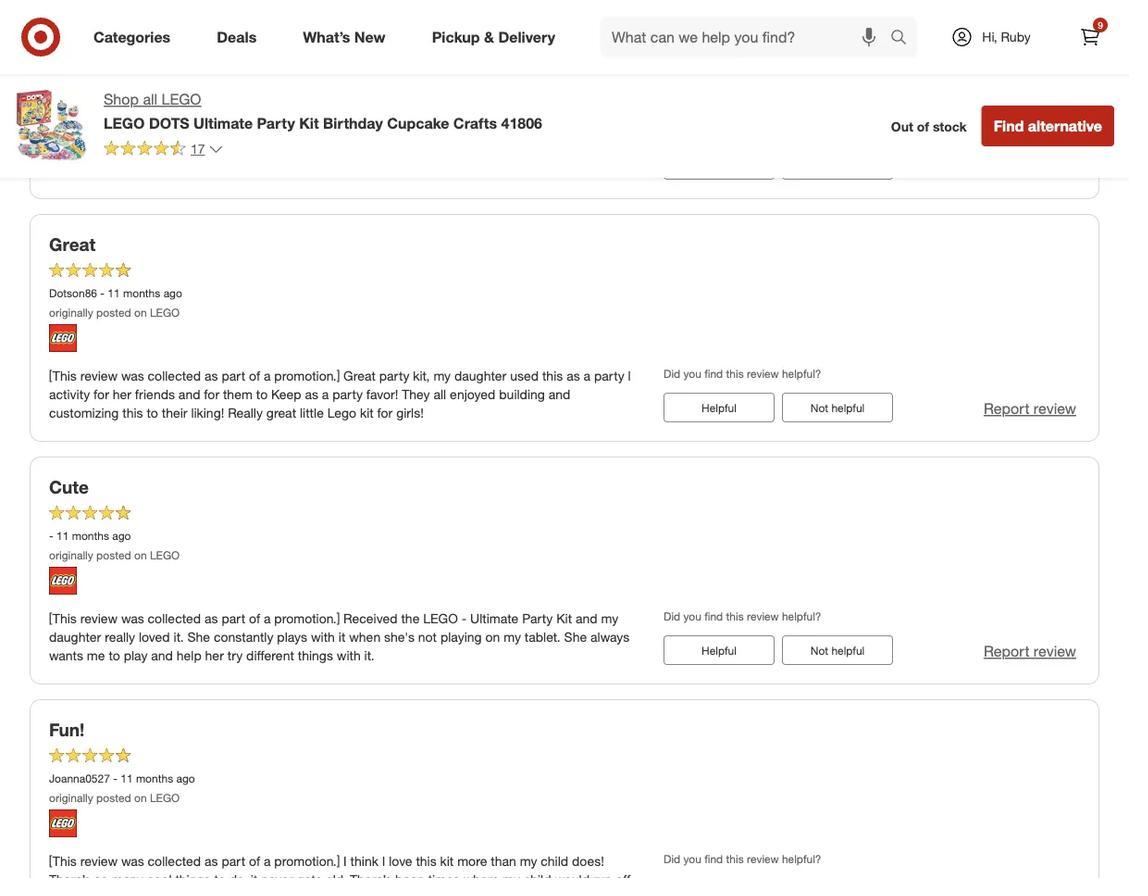 Task type: describe. For each thing, give the bounding box(es) containing it.
not helpful button for great
[[783, 393, 894, 423]]

party up favor!
[[380, 368, 410, 384]]

part for great
[[222, 368, 245, 384]]

received
[[344, 611, 398, 627]]

play
[[124, 648, 148, 664]]

on for great
[[134, 306, 147, 320]]

posted for great
[[96, 306, 131, 320]]

was for [this review was collected as part of a promotion.] great party kit, my daughter used this as a party l activity for her friends and for them to keep as a party favor! they all enjoyed building and customizing this to their liking! really great little lego kit for girls!
[[121, 368, 144, 384]]

what's new link
[[287, 17, 409, 57]]

collected for cute
[[148, 611, 201, 627]]

love
[[389, 853, 413, 870]]

was for [this review was collected as part of a promotion.] received the lego - ultimate party kit and my daughter really loved it. she constantly plays with it when she's not playing on my tablet. she always wants me to play and help her try different things with it.
[[121, 611, 144, 627]]

report review for cute
[[985, 643, 1077, 661]]

a up the great
[[264, 368, 271, 384]]

really
[[228, 405, 263, 421]]

crafts
[[454, 114, 497, 132]]

2 she from the left
[[565, 629, 587, 645]]

with right plays
[[311, 629, 335, 645]]

the inside [this review was collected as part of a promotion.] received the lego - ultimate party kit and my daughter really loved it. she constantly plays with it when she's not playing on my tablet. she always wants me to play and help her try different things with it.
[[401, 611, 420, 627]]

2 i from the left
[[382, 853, 386, 870]]

cute
[[49, 476, 89, 498]]

fun
[[368, 107, 386, 123]]

more
[[458, 853, 488, 870]]

collected for great
[[148, 368, 201, 384]]

old.
[[326, 872, 347, 878]]

9
[[1099, 19, 1104, 31]]

many
[[112, 872, 143, 878]]

kit inside [this review was collected as part of a promotion.] great party kit, my daughter used this as a party l activity for her friends and for them to keep as a party favor! they all enjoyed building and customizing this to their liking! really great little lego kit for girls!
[[360, 405, 374, 421]]

not for cute
[[811, 644, 829, 657]]

pickup
[[432, 28, 480, 46]]

1 vertical spatial child
[[524, 872, 552, 878]]

for right legos on the left of the page
[[518, 107, 534, 123]]

the down can
[[172, 162, 191, 179]]

kit,
[[413, 368, 430, 384]]

so
[[94, 872, 108, 878]]

for down banner.
[[385, 162, 401, 179]]

cakes
[[585, 107, 619, 123]]

0 horizontal spatial great
[[49, 234, 96, 255]]

playing
[[441, 629, 482, 645]]

kit inside [this review was collected as part of a promotion.] received the lego - ultimate party kit and my daughter really loved it. she constantly plays with it when she's not playing on my tablet. she always wants me to play and help her try different things with it.
[[557, 611, 572, 627]]

helpful? for cute
[[783, 610, 822, 624]]

0 horizontal spatial it.
[[174, 629, 184, 645]]

than
[[491, 853, 517, 870]]

1 vertical spatial months
[[72, 529, 109, 543]]

part right best
[[528, 144, 552, 160]]

really
[[105, 629, 135, 645]]

helpful for cute
[[832, 644, 865, 657]]

were,
[[236, 162, 268, 179]]

friends
[[135, 387, 175, 403]]

17
[[191, 141, 205, 157]]

What can we help you find? suggestions appear below search field
[[601, 17, 896, 57]]

originally for great
[[49, 306, 93, 320]]

to down friends
[[147, 405, 158, 421]]

at
[[590, 88, 601, 105]]

run
[[594, 872, 613, 878]]

lego down the dotson86 - 11 months ago
[[150, 306, 180, 320]]

not helpful for great
[[811, 401, 865, 415]]

all inside [this review was collected as part of a promotion.] the lego ultimate party kit was a huge hit at my daughter's 5th birthday party! the kids and adults had fun with them. the legos for the cup cakes were individually wrapped and pattern papers for each one. the bracelets came with the cutest little charms. the flat plates can be decorated and hung as a banner. however the best part of all was watching how happy the kiddos were, it entertained them for awhile.
[[570, 144, 583, 160]]

search
[[883, 30, 927, 48]]

her inside [this review was collected as part of a promotion.] received the lego - ultimate party kit and my daughter really loved it. she constantly plays with it when she's not playing on my tablet. she always wants me to play and help her try different things with it.
[[205, 648, 224, 664]]

however
[[423, 144, 473, 160]]

the down huge
[[537, 107, 556, 123]]

originally posted on lego for fun!
[[49, 791, 180, 805]]

out
[[892, 118, 914, 134]]

it inside [this review was collected as part of a promotion.] received the lego - ultimate party kit and my daughter really loved it. she constantly plays with it when she's not playing on my tablet. she always wants me to play and help her try different things with it.
[[339, 629, 346, 645]]

- inside [this review was collected as part of a promotion.] received the lego - ultimate party kit and my daughter really loved it. she constantly plays with it when she's not playing on my tablet. she always wants me to play and help her try different things with it.
[[462, 611, 467, 627]]

deals link
[[201, 17, 280, 57]]

1 vertical spatial 11
[[57, 529, 69, 543]]

building
[[500, 387, 545, 403]]

awhile.
[[404, 162, 444, 179]]

pickup & delivery
[[432, 28, 556, 46]]

lego left deals
[[150, 26, 180, 40]]

and up papers on the left top of page
[[278, 107, 300, 123]]

ultimate inside shop all lego lego dots ultimate party kit birthday cupcake crafts 41806
[[194, 114, 253, 132]]

them.
[[417, 107, 450, 123]]

with up best
[[516, 125, 540, 142]]

to left 'keep'
[[256, 387, 268, 403]]

hi,
[[983, 29, 998, 45]]

did for great
[[664, 367, 681, 381]]

ago for fun!
[[176, 772, 195, 785]]

a inside [this review was collected as part of a promotion.] i think i love this kit more than my child does! there's so many cool things to do, it never gets old. there's been times where my child would run of
[[264, 853, 271, 870]]

and right building
[[549, 387, 571, 403]]

the down individually at the top of page
[[99, 144, 121, 160]]

her inside [this review was collected as part of a promotion.] great party kit, my daughter used this as a party l activity for her friends and for them to keep as a party favor! they all enjoyed building and customizing this to their liking! really great little lego kit for girls!
[[113, 387, 132, 403]]

on up shop
[[134, 26, 147, 40]]

review inside [this review was collected as part of a promotion.] the lego ultimate party kit was a huge hit at my daughter's 5th birthday party! the kids and adults had fun with them. the legos for the cup cakes were individually wrapped and pattern papers for each one. the bracelets came with the cutest little charms. the flat plates can be decorated and hung as a banner. however the best part of all was watching how happy the kiddos were, it entertained them for awhile.
[[80, 88, 118, 105]]

3 did from the top
[[664, 852, 681, 866]]

party left favor!
[[333, 387, 363, 403]]

little inside [this review was collected as part of a promotion.] the lego ultimate party kit was a huge hit at my daughter's 5th birthday party! the kids and adults had fun with them. the legos for the cup cakes were individually wrapped and pattern papers for each one. the bracelets came with the cutest little charms. the flat plates can be decorated and hung as a banner. however the best part of all was watching how happy the kiddos were, it entertained them for awhile.
[[605, 125, 629, 142]]

all inside [this review was collected as part of a promotion.] great party kit, my daughter used this as a party l activity for her friends and for them to keep as a party favor! they all enjoyed building and customizing this to their liking! really great little lego kit for girls!
[[434, 387, 447, 403]]

alternative
[[1029, 117, 1103, 135]]

gets
[[297, 872, 322, 878]]

to inside [this review was collected as part of a promotion.] i think i love this kit more than my child does! there's so many cool things to do, it never gets old. there's been times where my child would run of
[[214, 872, 226, 878]]

flat
[[124, 144, 142, 160]]

joanna0527 - 11 months ago
[[49, 772, 195, 785]]

a up "kids"
[[264, 88, 271, 105]]

part up party!
[[222, 88, 245, 105]]

did you find this review helpful? for cute
[[664, 610, 822, 624]]

helpful button for cute
[[664, 636, 775, 665]]

lego up dots
[[162, 90, 201, 108]]

and down loved
[[151, 648, 173, 664]]

helpful for great
[[832, 401, 865, 415]]

charms.
[[49, 144, 95, 160]]

the up had
[[344, 88, 365, 105]]

my up always
[[602, 611, 619, 627]]

watching
[[49, 162, 101, 179]]

where
[[464, 872, 499, 878]]

with right 'fun'
[[390, 107, 414, 123]]

was down cutest
[[587, 144, 609, 160]]

lego inside [this review was collected as part of a promotion.] great party kit, my daughter used this as a party l activity for her friends and for them to keep as a party favor! they all enjoyed building and customizing this to their liking! really great little lego kit for girls!
[[328, 405, 357, 421]]

constantly
[[214, 629, 274, 645]]

as inside [this review was collected as part of a promotion.] received the lego - ultimate party kit and my daughter really loved it. she constantly plays with it when she's not playing on my tablet. she always wants me to play and help her try different things with it.
[[205, 611, 218, 627]]

part for fun!
[[222, 853, 245, 870]]

hi, ruby
[[983, 29, 1032, 45]]

of for [this review was collected as part of a promotion.] i think i love this kit more than my child does! there's so many cool things to do, it never gets old. there's been times where my child would run of
[[249, 853, 260, 870]]

for down favor!
[[377, 405, 393, 421]]

plays
[[277, 629, 308, 645]]

bracelets
[[423, 125, 477, 142]]

do,
[[229, 872, 247, 878]]

them inside [this review was collected as part of a promotion.] the lego ultimate party kit was a huge hit at my daughter's 5th birthday party! the kids and adults had fun with them. the legos for the cup cakes were individually wrapped and pattern papers for each one. the bracelets came with the cutest little charms. the flat plates can be decorated and hung as a banner. however the best part of all was watching how happy the kiddos were, it entertained them for awhile.
[[352, 162, 382, 179]]

[this for fun!
[[49, 853, 77, 870]]

with down when
[[337, 648, 361, 664]]

was up legos on the left of the page
[[503, 88, 526, 105]]

the up bracelets
[[454, 107, 475, 123]]

would
[[555, 872, 590, 878]]

tablet.
[[525, 629, 561, 645]]

a left l
[[584, 368, 591, 384]]

fun!
[[49, 719, 85, 740]]

me
[[87, 648, 105, 664]]

lego down shop
[[104, 114, 145, 132]]

krisd
[[49, 7, 76, 20]]

not for great
[[811, 401, 829, 415]]

different
[[246, 648, 294, 664]]

3 you from the top
[[684, 852, 702, 866]]

find for great
[[705, 367, 724, 381]]

dotson86
[[49, 286, 97, 300]]

try
[[228, 648, 243, 664]]

the down came at left top
[[477, 144, 495, 160]]

pickup & delivery link
[[416, 17, 579, 57]]

17 link
[[104, 140, 224, 161]]

report for cute
[[985, 643, 1030, 661]]

cool
[[147, 872, 172, 878]]

deals
[[217, 28, 257, 46]]

came
[[480, 125, 512, 142]]

search button
[[883, 17, 927, 61]]

2 there's from the left
[[350, 872, 392, 878]]

1 originally posted on lego from the top
[[49, 26, 180, 40]]

review inside [this review was collected as part of a promotion.] received the lego - ultimate party kit and my daughter really loved it. she constantly plays with it when she's not playing on my tablet. she always wants me to play and help her try different things with it.
[[80, 611, 118, 627]]

used
[[510, 368, 539, 384]]

loved
[[139, 629, 170, 645]]

it inside [this review was collected as part of a promotion.] i think i love this kit more than my child does! there's so many cool things to do, it never gets old. there's been times where my child would run of
[[251, 872, 258, 878]]

and up be
[[204, 125, 225, 142]]

lego down joanna0527 - 11 months ago
[[150, 791, 180, 805]]

enjoyed
[[450, 387, 496, 403]]

hit
[[572, 88, 587, 105]]

find alternative button
[[982, 106, 1115, 146]]

categories link
[[78, 17, 194, 57]]

the up pattern
[[225, 107, 247, 123]]

for up the liking!
[[204, 387, 220, 403]]

originally for cute
[[49, 549, 93, 562]]

for up hung
[[319, 125, 334, 142]]

11 for fun!
[[121, 772, 133, 785]]

this inside [this review was collected as part of a promotion.] i think i love this kit more than my child does! there's so many cool things to do, it never gets old. there's been times where my child would run of
[[416, 853, 437, 870]]

find
[[994, 117, 1025, 135]]

categories
[[94, 28, 171, 46]]

11 for great
[[108, 286, 120, 300]]

girls!
[[397, 405, 424, 421]]

1 posted from the top
[[96, 26, 131, 40]]

ruby
[[1002, 29, 1032, 45]]

and up their
[[179, 387, 200, 403]]

lego up loved
[[150, 549, 180, 562]]

out of stock
[[892, 118, 968, 134]]

and up always
[[576, 611, 598, 627]]

decorated
[[228, 144, 287, 160]]

wrapped
[[149, 125, 200, 142]]

1 originally from the top
[[49, 26, 93, 40]]

adults
[[304, 107, 339, 123]]

promotion.] for fun!
[[274, 853, 340, 870]]

daughter's
[[49, 107, 111, 123]]

ago for great
[[164, 286, 182, 300]]

favor!
[[367, 387, 399, 403]]

ultimate inside [this review was collected as part of a promotion.] received the lego - ultimate party kit and my daughter really loved it. she constantly plays with it when she's not playing on my tablet. she always wants me to play and help her try different things with it.
[[471, 611, 519, 627]]

of for [this review was collected as part of a promotion.] great party kit, my daughter used this as a party l activity for her friends and for them to keep as a party favor! they all enjoyed building and customizing this to their liking! really great little lego kit for girls!
[[249, 368, 260, 384]]



Task type: vqa. For each thing, say whether or not it's contained in the screenshot.
she's
yes



Task type: locate. For each thing, give the bounding box(es) containing it.
for up customizing
[[94, 387, 109, 403]]

- right dotson86
[[100, 286, 105, 300]]

0 vertical spatial report review
[[985, 400, 1077, 418]]

1 promotion.] from the top
[[274, 88, 340, 105]]

0 horizontal spatial she
[[188, 629, 210, 645]]

0 vertical spatial it
[[271, 162, 278, 179]]

things right cool
[[175, 872, 211, 878]]

1 did you find this review helpful? from the top
[[664, 367, 822, 381]]

a left huge
[[529, 88, 536, 105]]

3 [this from the top
[[49, 611, 77, 627]]

daughter
[[455, 368, 507, 384], [49, 629, 101, 645]]

4 originally posted on lego from the top
[[49, 791, 180, 805]]

1 collected from the top
[[148, 88, 201, 105]]

daughter up wants
[[49, 629, 101, 645]]

joanna0527
[[49, 772, 110, 785]]

it inside [this review was collected as part of a promotion.] the lego ultimate party kit was a huge hit at my daughter's 5th birthday party! the kids and adults had fun with them. the legos for the cup cakes were individually wrapped and pattern papers for each one. the bracelets came with the cutest little charms. the flat plates can be decorated and hung as a banner. however the best part of all was watching how happy the kiddos were, it entertained them for awhile.
[[271, 162, 278, 179]]

2 vertical spatial 11
[[121, 772, 133, 785]]

promotion.] up plays
[[274, 611, 340, 627]]

stock
[[934, 118, 968, 134]]

1 vertical spatial kit
[[360, 405, 374, 421]]

[this inside [this review was collected as part of a promotion.] the lego ultimate party kit was a huge hit at my daughter's 5th birthday party! the kids and adults had fun with them. the legos for the cup cakes were individually wrapped and pattern papers for each one. the bracelets came with the cutest little charms. the flat plates can be decorated and hung as a banner. however the best part of all was watching how happy the kiddos were, it entertained them for awhile.
[[49, 88, 77, 105]]

was
[[121, 88, 144, 105], [503, 88, 526, 105], [587, 144, 609, 160], [121, 368, 144, 384], [121, 611, 144, 627], [121, 853, 144, 870]]

months for fun!
[[136, 772, 173, 785]]

1 horizontal spatial things
[[298, 648, 333, 664]]

1 horizontal spatial it.
[[365, 648, 375, 664]]

my inside [this review was collected as part of a promotion.] great party kit, my daughter used this as a party l activity for her friends and for them to keep as a party favor! they all enjoyed building and customizing this to their liking! really great little lego kit for girls!
[[434, 368, 451, 384]]

part for cute
[[222, 611, 245, 627]]

1 vertical spatial not helpful button
[[783, 636, 894, 665]]

months right dotson86
[[123, 286, 161, 300]]

she's
[[384, 629, 415, 645]]

[this review was collected as part of a promotion.] i think i love this kit more than my child does! there's so many cool things to do, it never gets old. there's been times where my child would run of
[[49, 853, 631, 878]]

2 vertical spatial ago
[[176, 772, 195, 785]]

2 vertical spatial did
[[664, 852, 681, 866]]

were
[[49, 125, 77, 142]]

11 down cute
[[57, 529, 69, 543]]

2 vertical spatial find
[[705, 852, 724, 866]]

individually
[[81, 125, 145, 142]]

it. down when
[[365, 648, 375, 664]]

image of lego dots ultimate party kit birthday cupcake crafts 41806 image
[[15, 89, 89, 163]]

9 link
[[1071, 17, 1111, 57]]

2 vertical spatial helpful?
[[783, 852, 822, 866]]

3 promotion.] from the top
[[274, 611, 340, 627]]

0 vertical spatial did you find this review helpful?
[[664, 367, 822, 381]]

- right joanna0527
[[113, 772, 118, 785]]

11 right joanna0527
[[121, 772, 133, 785]]

originally
[[49, 26, 93, 40], [49, 306, 93, 320], [49, 549, 93, 562], [49, 791, 93, 805]]

collected for fun!
[[148, 853, 201, 870]]

0 horizontal spatial i
[[344, 853, 347, 870]]

report review button for great
[[985, 399, 1077, 420]]

it right do,
[[251, 872, 258, 878]]

1 helpful button from the top
[[664, 393, 775, 423]]

a up constantly
[[264, 611, 271, 627]]

part inside [this review was collected as part of a promotion.] great party kit, my daughter used this as a party l activity for her friends and for them to keep as a party favor! they all enjoyed building and customizing this to their liking! really great little lego kit for girls!
[[222, 368, 245, 384]]

birthday
[[137, 107, 185, 123]]

best
[[499, 144, 525, 160]]

1 horizontal spatial party
[[523, 611, 553, 627]]

there's left so
[[49, 872, 91, 878]]

2 originally from the top
[[49, 306, 93, 320]]

1 vertical spatial helpful
[[832, 644, 865, 657]]

promotion.] inside [this review was collected as part of a promotion.] great party kit, my daughter used this as a party l activity for her friends and for them to keep as a party favor! they all enjoyed building and customizing this to their liking! really great little lego kit for girls!
[[274, 368, 340, 384]]

think
[[351, 853, 379, 870]]

collected inside [this review was collected as part of a promotion.] great party kit, my daughter used this as a party l activity for her friends and for them to keep as a party favor! they all enjoyed building and customizing this to their liking! really great little lego kit for girls!
[[148, 368, 201, 384]]

2 not from the top
[[811, 644, 829, 657]]

posted
[[96, 26, 131, 40], [96, 306, 131, 320], [96, 549, 131, 562], [96, 791, 131, 805]]

review
[[80, 88, 118, 105], [747, 367, 780, 381], [80, 368, 118, 384], [1034, 400, 1077, 418], [747, 610, 780, 624], [80, 611, 118, 627], [1034, 643, 1077, 661], [747, 852, 780, 866], [80, 853, 118, 870]]

1 vertical spatial little
[[300, 405, 324, 421]]

not helpful button for cute
[[783, 636, 894, 665]]

find for cute
[[705, 610, 724, 624]]

collected up friends
[[148, 368, 201, 384]]

was inside [this review was collected as part of a promotion.] i think i love this kit more than my child does! there's so many cool things to do, it never gets old. there's been times where my child would run of
[[121, 853, 144, 870]]

posted up shop
[[96, 26, 131, 40]]

party left l
[[595, 368, 625, 384]]

0 vertical spatial helpful button
[[664, 393, 775, 423]]

3 did you find this review helpful? from the top
[[664, 852, 822, 866]]

1 helpful from the top
[[702, 401, 737, 415]]

0 vertical spatial report review button
[[985, 399, 1077, 420]]

there's down think
[[350, 872, 392, 878]]

each
[[338, 125, 366, 142]]

2 horizontal spatial all
[[570, 144, 583, 160]]

posted down the dotson86 - 11 months ago
[[96, 306, 131, 320]]

- down cute
[[49, 529, 53, 543]]

daughter up enjoyed
[[455, 368, 507, 384]]

of for [this review was collected as part of a promotion.] the lego ultimate party kit was a huge hit at my daughter's 5th birthday party! the kids and adults had fun with them. the legos for the cup cakes were individually wrapped and pattern papers for each one. the bracelets came with the cutest little charms. the flat plates can be decorated and hung as a banner. however the best part of all was watching how happy the kiddos were, it entertained them for awhile.
[[249, 88, 260, 105]]

report review button for cute
[[985, 641, 1077, 662]]

0 vertical spatial ago
[[164, 286, 182, 300]]

1 horizontal spatial lego
[[369, 88, 398, 105]]

party up the crafts
[[452, 88, 482, 105]]

0 vertical spatial helpful
[[832, 401, 865, 415]]

of inside [this review was collected as part of a promotion.] great party kit, my daughter used this as a party l activity for her friends and for them to keep as a party favor! they all enjoyed building and customizing this to their liking! really great little lego kit for girls!
[[249, 368, 260, 384]]

great up dotson86
[[49, 234, 96, 255]]

4 posted from the top
[[96, 791, 131, 805]]

1 she from the left
[[188, 629, 210, 645]]

with
[[390, 107, 414, 123], [516, 125, 540, 142], [311, 629, 335, 645], [337, 648, 361, 664]]

collected inside [this review was collected as part of a promotion.] i think i love this kit more than my child does! there's so many cool things to do, it never gets old. there's been times where my child would run of
[[148, 853, 201, 870]]

times
[[429, 872, 460, 878]]

legos
[[479, 107, 515, 123]]

41806
[[502, 114, 543, 132]]

1 horizontal spatial her
[[205, 648, 224, 664]]

kit up 'times'
[[441, 853, 454, 870]]

things inside [this review was collected as part of a promotion.] received the lego - ultimate party kit and my daughter really loved it. she constantly plays with it when she's not playing on my tablet. she always wants me to play and help her try different things with it.
[[298, 648, 333, 664]]

and down papers on the left top of page
[[291, 144, 312, 160]]

lego right the great
[[328, 405, 357, 421]]

the down cup
[[543, 125, 562, 142]]

not
[[418, 629, 437, 645]]

originally down krisd
[[49, 26, 93, 40]]

3 helpful? from the top
[[783, 852, 822, 866]]

dotson86 - 11 months ago
[[49, 286, 182, 300]]

0 vertical spatial her
[[113, 387, 132, 403]]

1 horizontal spatial it
[[271, 162, 278, 179]]

1 horizontal spatial she
[[565, 629, 587, 645]]

1 did from the top
[[664, 367, 681, 381]]

2 helpful from the top
[[702, 644, 737, 657]]

5th
[[115, 107, 133, 123]]

0 vertical spatial them
[[352, 162, 382, 179]]

- up playing
[[462, 611, 467, 627]]

1 vertical spatial report
[[985, 643, 1030, 661]]

0 vertical spatial you
[[684, 367, 702, 381]]

review inside [this review was collected as part of a promotion.] i think i love this kit more than my child does! there's so many cool things to do, it never gets old. there's been times where my child would run of
[[80, 853, 118, 870]]

little down cakes
[[605, 125, 629, 142]]

her
[[113, 387, 132, 403], [205, 648, 224, 664]]

0 vertical spatial helpful
[[702, 401, 737, 415]]

was for [this review was collected as part of a promotion.] the lego ultimate party kit was a huge hit at my daughter's 5th birthday party! the kids and adults had fun with them. the legos for the cup cakes were individually wrapped and pattern papers for each one. the bracelets came with the cutest little charms. the flat plates can be decorated and hung as a banner. however the best part of all was watching how happy the kiddos were, it entertained them for awhile.
[[121, 88, 144, 105]]

helpful?
[[783, 367, 822, 381], [783, 610, 822, 624], [783, 852, 822, 866]]

1 vertical spatial you
[[684, 610, 702, 624]]

2 helpful from the top
[[832, 644, 865, 657]]

1 vertical spatial them
[[223, 387, 253, 403]]

2 helpful button from the top
[[664, 636, 775, 665]]

0 vertical spatial find
[[705, 367, 724, 381]]

customizing
[[49, 405, 119, 421]]

3 collected from the top
[[148, 611, 201, 627]]

0 vertical spatial helpful?
[[783, 367, 822, 381]]

was inside [this review was collected as part of a promotion.] great party kit, my daughter used this as a party l activity for her friends and for them to keep as a party favor! they all enjoyed building and customizing this to their liking! really great little lego kit for girls!
[[121, 368, 144, 384]]

2 report from the top
[[985, 643, 1030, 661]]

originally down - 11 months ago
[[49, 549, 93, 562]]

2 vertical spatial kit
[[441, 853, 454, 870]]

find alternative
[[994, 117, 1103, 135]]

months for great
[[123, 286, 161, 300]]

2 vertical spatial you
[[684, 852, 702, 866]]

collected inside [this review was collected as part of a promotion.] received the lego - ultimate party kit and my daughter really loved it. she constantly plays with it when she's not playing on my tablet. she always wants me to play and help her try different things with it.
[[148, 611, 201, 627]]

a inside [this review was collected as part of a promotion.] received the lego - ultimate party kit and my daughter really loved it. she constantly plays with it when she's not playing on my tablet. she always wants me to play and help her try different things with it.
[[264, 611, 271, 627]]

for
[[518, 107, 534, 123], [319, 125, 334, 142], [385, 162, 401, 179], [94, 387, 109, 403], [204, 387, 220, 403], [377, 405, 393, 421]]

3 posted from the top
[[96, 549, 131, 562]]

[this review was collected as part of a promotion.] the lego ultimate party kit was a huge hit at my daughter's 5th birthday party! the kids and adults had fun with them. the legos for the cup cakes were individually wrapped and pattern papers for each one. the bracelets came with the cutest little charms. the flat plates can be decorated and hung as a banner. however the best part of all was watching how happy the kiddos were, it entertained them for awhile.
[[49, 88, 629, 179]]

0 vertical spatial party
[[257, 114, 295, 132]]

as inside [this review was collected as part of a promotion.] i think i love this kit more than my child does! there's so many cool things to do, it never gets old. there's been times where my child would run of
[[205, 853, 218, 870]]

part
[[222, 88, 245, 105], [528, 144, 552, 160], [222, 368, 245, 384], [222, 611, 245, 627], [222, 853, 245, 870]]

1 vertical spatial ago
[[112, 529, 131, 543]]

the up banner.
[[398, 125, 420, 142]]

originally posted on lego
[[49, 26, 180, 40], [49, 306, 180, 320], [49, 549, 180, 562], [49, 791, 180, 805]]

liking!
[[191, 405, 224, 421]]

daughter inside [this review was collected as part of a promotion.] received the lego - ultimate party kit and my daughter really loved it. she constantly plays with it when she's not playing on my tablet. she always wants me to play and help her try different things with it.
[[49, 629, 101, 645]]

-
[[100, 286, 105, 300], [49, 529, 53, 543], [462, 611, 467, 627], [113, 772, 118, 785]]

posted for cute
[[96, 549, 131, 562]]

my right at
[[605, 88, 622, 105]]

on inside [this review was collected as part of a promotion.] received the lego - ultimate party kit and my daughter really loved it. she constantly plays with it when she's not playing on my tablet. she always wants me to play and help her try different things with it.
[[486, 629, 500, 645]]

helpful
[[702, 401, 737, 415], [702, 644, 737, 657]]

i up old.
[[344, 853, 347, 870]]

my left tablet.
[[504, 629, 521, 645]]

[this for great
[[49, 368, 77, 384]]

0 vertical spatial little
[[605, 125, 629, 142]]

collected up birthday
[[148, 88, 201, 105]]

1 vertical spatial it
[[339, 629, 346, 645]]

0 vertical spatial not
[[811, 401, 829, 415]]

was for [this review was collected as part of a promotion.] i think i love this kit more than my child does! there's so many cool things to do, it never gets old. there's been times where my child would run of
[[121, 853, 144, 870]]

helpful? for great
[[783, 367, 822, 381]]

lego inside [this review was collected as part of a promotion.] the lego ultimate party kit was a huge hit at my daughter's 5th birthday party! the kids and adults had fun with them. the legos for the cup cakes were individually wrapped and pattern papers for each one. the bracelets came with the cutest little charms. the flat plates can be decorated and hung as a banner. however the best part of all was watching how happy the kiddos were, it entertained them for awhile.
[[369, 88, 398, 105]]

not
[[811, 401, 829, 415], [811, 644, 829, 657]]

what's new
[[303, 28, 386, 46]]

promotion.] inside [this review was collected as part of a promotion.] i think i love this kit more than my child does! there's so many cool things to do, it never gets old. there's been times where my child would run of
[[274, 853, 340, 870]]

1 vertical spatial did
[[664, 610, 681, 624]]

months down cute
[[72, 529, 109, 543]]

1 vertical spatial helpful?
[[783, 610, 822, 624]]

report review for great
[[985, 400, 1077, 418]]

cup
[[559, 107, 581, 123]]

kit up tablet.
[[557, 611, 572, 627]]

2 did from the top
[[664, 610, 681, 624]]

[this inside [this review was collected as part of a promotion.] received the lego - ultimate party kit and my daughter really loved it. she constantly plays with it when she's not playing on my tablet. she always wants me to play and help her try different things with it.
[[49, 611, 77, 627]]

party inside [this review was collected as part of a promotion.] received the lego - ultimate party kit and my daughter really loved it. she constantly plays with it when she's not playing on my tablet. she always wants me to play and help her try different things with it.
[[523, 611, 553, 627]]

1 horizontal spatial little
[[605, 125, 629, 142]]

2 originally posted on lego from the top
[[49, 306, 180, 320]]

0 vertical spatial it.
[[174, 629, 184, 645]]

to
[[256, 387, 268, 403], [147, 405, 158, 421], [109, 648, 120, 664], [214, 872, 226, 878]]

[this inside [this review was collected as part of a promotion.] i think i love this kit more than my child does! there's so many cool things to do, it never gets old. there's been times where my child would run of
[[49, 853, 77, 870]]

1 helpful? from the top
[[783, 367, 822, 381]]

2 vertical spatial did you find this review helpful?
[[664, 852, 822, 866]]

[this for cute
[[49, 611, 77, 627]]

[this down joanna0527
[[49, 853, 77, 870]]

3 find from the top
[[705, 852, 724, 866]]

0 vertical spatial kit
[[299, 114, 319, 132]]

always
[[591, 629, 630, 645]]

was up friends
[[121, 368, 144, 384]]

all right shop
[[143, 90, 158, 108]]

and
[[278, 107, 300, 123], [204, 125, 225, 142], [291, 144, 312, 160], [179, 387, 200, 403], [549, 387, 571, 403], [576, 611, 598, 627], [151, 648, 173, 664]]

my right than
[[520, 853, 538, 870]]

4 promotion.] from the top
[[274, 853, 340, 870]]

kit inside [this review was collected as part of a promotion.] the lego ultimate party kit was a huge hit at my daughter's 5th birthday party! the kids and adults had fun with them. the legos for the cup cakes were individually wrapped and pattern papers for each one. the bracelets came with the cutest little charms. the flat plates can be decorated and hung as a banner. however the best part of all was watching how happy the kiddos were, it entertained them for awhile.
[[486, 88, 499, 105]]

1 report review from the top
[[985, 400, 1077, 418]]

1 vertical spatial helpful
[[702, 644, 737, 657]]

does!
[[572, 853, 605, 870]]

my inside [this review was collected as part of a promotion.] the lego ultimate party kit was a huge hit at my daughter's 5th birthday party! the kids and adults had fun with them. the legos for the cup cakes were individually wrapped and pattern papers for each one. the bracelets came with the cutest little charms. the flat plates can be decorated and hung as a banner. however the best part of all was watching how happy the kiddos were, it entertained them for awhile.
[[605, 88, 622, 105]]

1 not helpful from the top
[[811, 401, 865, 415]]

kiddos
[[194, 162, 233, 179]]

on
[[134, 26, 147, 40], [134, 306, 147, 320], [134, 549, 147, 562], [486, 629, 500, 645], [134, 791, 147, 805]]

11 right dotson86
[[108, 286, 120, 300]]

one.
[[369, 125, 394, 142]]

on for cute
[[134, 549, 147, 562]]

2 did you find this review helpful? from the top
[[664, 610, 822, 624]]

a up never
[[264, 853, 271, 870]]

on for fun!
[[134, 791, 147, 805]]

2 vertical spatial months
[[136, 772, 173, 785]]

review inside [this review was collected as part of a promotion.] great party kit, my daughter used this as a party l activity for her friends and for them to keep as a party favor! they all enjoyed building and customizing this to their liking! really great little lego kit for girls!
[[80, 368, 118, 384]]

4 [this from the top
[[49, 853, 77, 870]]

she right tablet.
[[565, 629, 587, 645]]

0 vertical spatial child
[[541, 853, 569, 870]]

[this inside [this review was collected as part of a promotion.] great party kit, my daughter used this as a party l activity for her friends and for them to keep as a party favor! they all enjoyed building and customizing this to their liking! really great little lego kit for girls!
[[49, 368, 77, 384]]

0 horizontal spatial kit
[[360, 405, 374, 421]]

it left when
[[339, 629, 346, 645]]

did you find this review helpful?
[[664, 367, 822, 381], [664, 610, 822, 624], [664, 852, 822, 866]]

1 vertical spatial great
[[344, 368, 376, 384]]

all down cutest
[[570, 144, 583, 160]]

a right 'keep'
[[322, 387, 329, 403]]

1 horizontal spatial there's
[[350, 872, 392, 878]]

daughter inside [this review was collected as part of a promotion.] great party kit, my daughter used this as a party l activity for her friends and for them to keep as a party favor! they all enjoyed building and customizing this to their liking! really great little lego kit for girls!
[[455, 368, 507, 384]]

0 horizontal spatial lego
[[328, 405, 357, 421]]

part up constantly
[[222, 611, 245, 627]]

2 horizontal spatial kit
[[486, 88, 499, 105]]

part up really
[[222, 368, 245, 384]]

child left would
[[524, 872, 552, 878]]

&
[[484, 28, 495, 46]]

of for [this review was collected as part of a promotion.] received the lego - ultimate party kit and my daughter really loved it. she constantly plays with it when she's not playing on my tablet. she always wants me to play and help her try different things with it.
[[249, 611, 260, 627]]

child
[[541, 853, 569, 870], [524, 872, 552, 878]]

they
[[402, 387, 430, 403]]

promotion.] up adults
[[274, 88, 340, 105]]

shop all lego lego dots ultimate party kit birthday cupcake crafts 41806
[[104, 90, 543, 132]]

1 horizontal spatial i
[[382, 853, 386, 870]]

0 vertical spatial did
[[664, 367, 681, 381]]

kit inside [this review was collected as part of a promotion.] i think i love this kit more than my child does! there's so many cool things to do, it never gets old. there's been times where my child would run of
[[441, 853, 454, 870]]

things down plays
[[298, 648, 333, 664]]

0 horizontal spatial there's
[[49, 872, 91, 878]]

birthday
[[323, 114, 383, 132]]

2 promotion.] from the top
[[274, 368, 340, 384]]

1 vertical spatial ultimate
[[471, 611, 519, 627]]

4 originally from the top
[[49, 791, 93, 805]]

of inside [this review was collected as part of a promotion.] received the lego - ultimate party kit and my daughter really loved it. she constantly plays with it when she's not playing on my tablet. she always wants me to play and help her try different things with it.
[[249, 611, 260, 627]]

she up help
[[188, 629, 210, 645]]

1 vertical spatial helpful button
[[664, 636, 775, 665]]

to right me
[[109, 648, 120, 664]]

did you find this review helpful? for great
[[664, 367, 822, 381]]

collected inside [this review was collected as part of a promotion.] the lego ultimate party kit was a huge hit at my daughter's 5th birthday party! the kids and adults had fun with them. the legos for the cup cakes were individually wrapped and pattern papers for each one. the bracelets came with the cutest little charms. the flat plates can be decorated and hung as a banner. however the best part of all was watching how happy the kiddos were, it entertained them for awhile.
[[148, 88, 201, 105]]

helpful for great
[[702, 401, 737, 415]]

my down than
[[503, 872, 520, 878]]

child up would
[[541, 853, 569, 870]]

1 there's from the left
[[49, 872, 91, 878]]

party
[[452, 88, 482, 105], [380, 368, 410, 384], [595, 368, 625, 384], [333, 387, 363, 403]]

2 not helpful button from the top
[[783, 636, 894, 665]]

1 horizontal spatial them
[[352, 162, 382, 179]]

to inside [this review was collected as part of a promotion.] received the lego - ultimate party kit and my daughter really loved it. she constantly plays with it when she's not playing on my tablet. she always wants me to play and help her try different things with it.
[[109, 648, 120, 664]]

promotion.] for cute
[[274, 611, 340, 627]]

1 helpful from the top
[[832, 401, 865, 415]]

[this up daughter's
[[49, 88, 77, 105]]

been
[[395, 872, 425, 878]]

2 find from the top
[[705, 610, 724, 624]]

1 vertical spatial her
[[205, 648, 224, 664]]

1 find from the top
[[705, 367, 724, 381]]

collected
[[148, 88, 201, 105], [148, 368, 201, 384], [148, 611, 201, 627], [148, 853, 201, 870]]

1 i from the left
[[344, 853, 347, 870]]

0 vertical spatial ultimate
[[194, 114, 253, 132]]

you
[[684, 367, 702, 381], [684, 610, 702, 624], [684, 852, 702, 866]]

things
[[298, 648, 333, 664], [175, 872, 211, 878]]

did for cute
[[664, 610, 681, 624]]

lego inside [this review was collected as part of a promotion.] received the lego - ultimate party kit and my daughter really loved it. she constantly plays with it when she's not playing on my tablet. she always wants me to play and help her try different things with it.
[[424, 611, 458, 627]]

party inside shop all lego lego dots ultimate party kit birthday cupcake crafts 41806
[[257, 114, 295, 132]]

them up really
[[223, 387, 253, 403]]

2 helpful? from the top
[[783, 610, 822, 624]]

0 vertical spatial lego
[[369, 88, 398, 105]]

0 vertical spatial all
[[143, 90, 158, 108]]

lego
[[150, 26, 180, 40], [162, 90, 201, 108], [104, 114, 145, 132], [150, 306, 180, 320], [150, 549, 180, 562], [424, 611, 458, 627], [150, 791, 180, 805]]

originally down joanna0527
[[49, 791, 93, 805]]

months right joanna0527
[[136, 772, 173, 785]]

2 collected from the top
[[148, 368, 201, 384]]

promotion.] up gets
[[274, 853, 340, 870]]

collected up loved
[[148, 611, 201, 627]]

0 vertical spatial daughter
[[455, 368, 507, 384]]

report review button
[[985, 399, 1077, 420], [985, 641, 1077, 662]]

0 vertical spatial months
[[123, 286, 161, 300]]

a
[[264, 88, 271, 105], [529, 88, 536, 105], [366, 144, 373, 160], [264, 368, 271, 384], [584, 368, 591, 384], [322, 387, 329, 403], [264, 611, 271, 627], [264, 853, 271, 870]]

party up decorated
[[257, 114, 295, 132]]

4 collected from the top
[[148, 853, 201, 870]]

1 vertical spatial report review button
[[985, 641, 1077, 662]]

new
[[355, 28, 386, 46]]

promotion.] inside [this review was collected as part of a promotion.] received the lego - ultimate party kit and my daughter really loved it. she constantly plays with it when she's not playing on my tablet. she always wants me to play and help her try different things with it.
[[274, 611, 340, 627]]

1 horizontal spatial daughter
[[455, 368, 507, 384]]

2 report review from the top
[[985, 643, 1077, 661]]

originally for fun!
[[49, 791, 93, 805]]

of inside [this review was collected as part of a promotion.] i think i love this kit more than my child does! there's so many cool things to do, it never gets old. there's been times where my child would run of
[[249, 853, 260, 870]]

things inside [this review was collected as part of a promotion.] i think i love this kit more than my child does! there's so many cool things to do, it never gets old. there's been times where my child would run of
[[175, 872, 211, 878]]

posted for fun!
[[96, 791, 131, 805]]

1 horizontal spatial all
[[434, 387, 447, 403]]

3 originally from the top
[[49, 549, 93, 562]]

2 [this from the top
[[49, 368, 77, 384]]

1 not helpful button from the top
[[783, 393, 894, 423]]

0 horizontal spatial little
[[300, 405, 324, 421]]

was up really at left
[[121, 611, 144, 627]]

1 report review button from the top
[[985, 399, 1077, 420]]

great
[[49, 234, 96, 255], [344, 368, 376, 384]]

0 horizontal spatial things
[[175, 872, 211, 878]]

[this review was collected as part of a promotion.] received the lego - ultimate party kit and my daughter really loved it. she constantly plays with it when she's not playing on my tablet. she always wants me to play and help her try different things with it.
[[49, 611, 630, 664]]

you for cute
[[684, 610, 702, 624]]

party inside [this review was collected as part of a promotion.] the lego ultimate party kit was a huge hit at my daughter's 5th birthday party! the kids and adults had fun with them. the legos for the cup cakes were individually wrapped and pattern papers for each one. the bracelets came with the cutest little charms. the flat plates can be decorated and hung as a banner. however the best part of all was watching how happy the kiddos were, it entertained them for awhile.
[[452, 88, 482, 105]]

helpful button for great
[[664, 393, 775, 423]]

as
[[205, 88, 218, 105], [349, 144, 362, 160], [205, 368, 218, 384], [567, 368, 580, 384], [305, 387, 319, 403], [205, 611, 218, 627], [205, 853, 218, 870]]

delivery
[[499, 28, 556, 46]]

originally posted on lego for cute
[[49, 549, 180, 562]]

1 horizontal spatial 11
[[108, 286, 120, 300]]

0 vertical spatial not helpful
[[811, 401, 865, 415]]

2 report review button from the top
[[985, 641, 1077, 662]]

0 vertical spatial things
[[298, 648, 333, 664]]

was inside [this review was collected as part of a promotion.] received the lego - ultimate party kit and my daughter really loved it. she constantly plays with it when she's not playing on my tablet. she always wants me to play and help her try different things with it.
[[121, 611, 144, 627]]

promotion.]
[[274, 88, 340, 105], [274, 368, 340, 384], [274, 611, 340, 627], [274, 853, 340, 870]]

part inside [this review was collected as part of a promotion.] i think i love this kit more than my child does! there's so many cool things to do, it never gets old. there's been times where my child would run of
[[222, 853, 245, 870]]

part up do,
[[222, 853, 245, 870]]

never
[[261, 872, 293, 878]]

little inside [this review was collected as part of a promotion.] great party kit, my daughter used this as a party l activity for her friends and for them to keep as a party favor! they all enjoyed building and customizing this to their liking! really great little lego kit for girls!
[[300, 405, 324, 421]]

how
[[105, 162, 129, 179]]

1 [this from the top
[[49, 88, 77, 105]]

0 horizontal spatial her
[[113, 387, 132, 403]]

great inside [this review was collected as part of a promotion.] great party kit, my daughter used this as a party l activity for her friends and for them to keep as a party favor! they all enjoyed building and customizing this to their liking! really great little lego kit for girls!
[[344, 368, 376, 384]]

huge
[[540, 88, 569, 105]]

papers
[[274, 125, 315, 142]]

kit up legos on the left of the page
[[486, 88, 499, 105]]

promotion.] inside [this review was collected as part of a promotion.] the lego ultimate party kit was a huge hit at my daughter's 5th birthday party! the kids and adults had fun with them. the legos for the cup cakes were individually wrapped and pattern papers for each one. the bracelets came with the cutest little charms. the flat plates can be decorated and hung as a banner. however the best part of all was watching how happy the kiddos were, it entertained them for awhile.
[[274, 88, 340, 105]]

great up favor!
[[344, 368, 376, 384]]

kit inside shop all lego lego dots ultimate party kit birthday cupcake crafts 41806
[[299, 114, 319, 132]]

2 vertical spatial it
[[251, 872, 258, 878]]

2 posted from the top
[[96, 306, 131, 320]]

1 vertical spatial not helpful
[[811, 644, 865, 657]]

kit up hung
[[299, 114, 319, 132]]

there's
[[49, 872, 91, 878], [350, 872, 392, 878]]

it. up help
[[174, 629, 184, 645]]

1 vertical spatial things
[[175, 872, 211, 878]]

promotion.] for great
[[274, 368, 340, 384]]

helpful for cute
[[702, 644, 737, 657]]

1 vertical spatial all
[[570, 144, 583, 160]]

0 horizontal spatial daughter
[[49, 629, 101, 645]]

you for great
[[684, 367, 702, 381]]

1 report from the top
[[985, 400, 1030, 418]]

0 horizontal spatial all
[[143, 90, 158, 108]]

she
[[188, 629, 210, 645], [565, 629, 587, 645]]

kit down favor!
[[360, 405, 374, 421]]

1 you from the top
[[684, 367, 702, 381]]

i
[[344, 853, 347, 870], [382, 853, 386, 870]]

i left the love
[[382, 853, 386, 870]]

0 horizontal spatial party
[[257, 114, 295, 132]]

part inside [this review was collected as part of a promotion.] received the lego - ultimate party kit and my daughter really loved it. she constantly plays with it when she's not playing on my tablet. she always wants me to play and help her try different things with it.
[[222, 611, 245, 627]]

2 vertical spatial all
[[434, 387, 447, 403]]

0 horizontal spatial them
[[223, 387, 253, 403]]

1 horizontal spatial kit
[[557, 611, 572, 627]]

a down one. on the top left of page
[[366, 144, 373, 160]]

report for great
[[985, 400, 1030, 418]]

0 horizontal spatial kit
[[299, 114, 319, 132]]

them inside [this review was collected as part of a promotion.] great party kit, my daughter used this as a party l activity for her friends and for them to keep as a party favor! they all enjoyed building and customizing this to their liking! really great little lego kit for girls!
[[223, 387, 253, 403]]

1 horizontal spatial ultimate
[[471, 611, 519, 627]]

originally posted on lego for great
[[49, 306, 180, 320]]

not helpful for cute
[[811, 644, 865, 657]]

2 not helpful from the top
[[811, 644, 865, 657]]

3 originally posted on lego from the top
[[49, 549, 180, 562]]

0 vertical spatial kit
[[486, 88, 499, 105]]

all inside shop all lego lego dots ultimate party kit birthday cupcake crafts 41806
[[143, 90, 158, 108]]

happy
[[133, 162, 168, 179]]

1 vertical spatial party
[[523, 611, 553, 627]]

originally posted on lego down joanna0527 - 11 months ago
[[49, 791, 180, 805]]

posted down joanna0527 - 11 months ago
[[96, 791, 131, 805]]

help
[[177, 648, 202, 664]]

1 not from the top
[[811, 401, 829, 415]]

all
[[143, 90, 158, 108], [570, 144, 583, 160], [434, 387, 447, 403]]

0 vertical spatial report
[[985, 400, 1030, 418]]

2 you from the top
[[684, 610, 702, 624]]

0 vertical spatial 11
[[108, 286, 120, 300]]

had
[[342, 107, 364, 123]]

what's
[[303, 28, 351, 46]]

1 vertical spatial report review
[[985, 643, 1077, 661]]

1 vertical spatial lego
[[328, 405, 357, 421]]

1 vertical spatial it.
[[365, 648, 375, 664]]

1 vertical spatial daughter
[[49, 629, 101, 645]]



